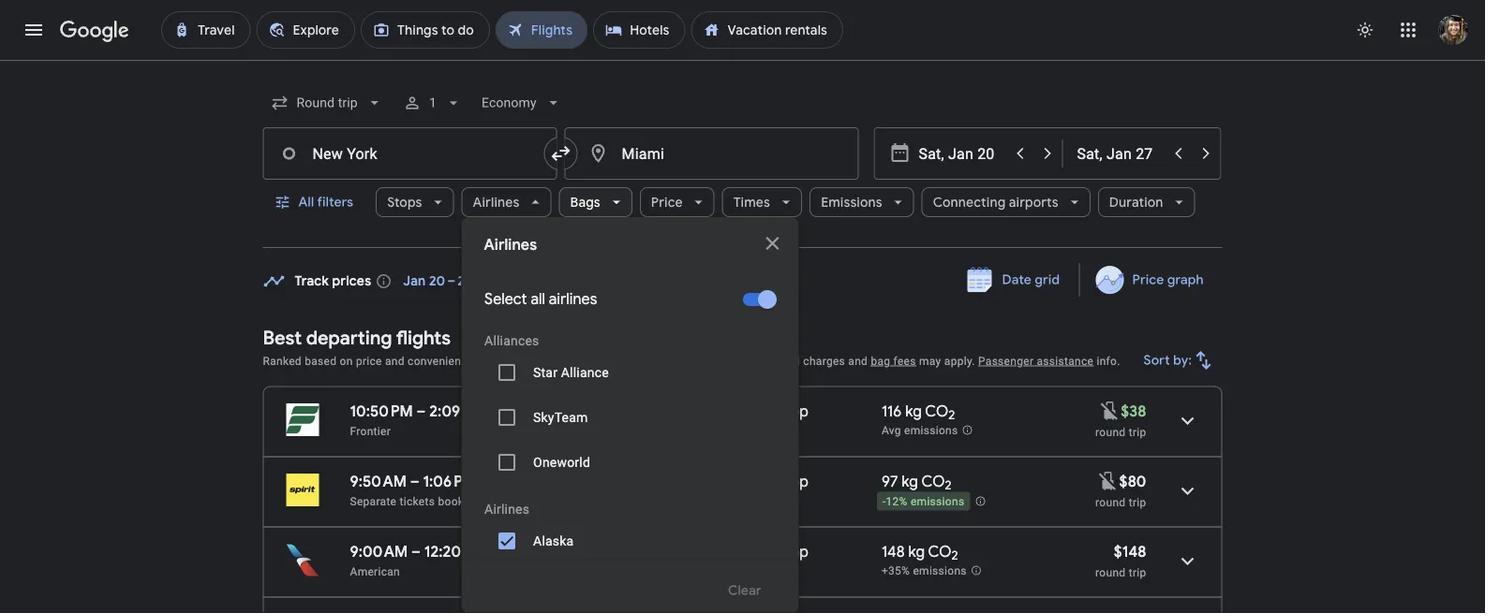 Task type: locate. For each thing, give the bounding box(es) containing it.
1 vertical spatial price
[[1133, 272, 1164, 289]]

price inside popup button
[[651, 194, 683, 211]]

round down this price for this flight doesn't include overhead bin access. if you need a carry-on bag, use the bags filter to update prices. icon
[[1096, 426, 1126, 439]]

select
[[484, 290, 527, 309]]

kg inside 116 kg co 2
[[906, 402, 922, 421]]

– for 9:00 am
[[412, 543, 421, 562]]

– for 9:50 am
[[410, 472, 420, 492]]

best
[[263, 326, 302, 350]]

kg up +35% emissions
[[909, 543, 925, 562]]

148 US dollars text field
[[1114, 543, 1147, 562]]

avg emissions
[[882, 425, 958, 438]]

co inside 116 kg co 2
[[925, 402, 949, 421]]

round trip for $80
[[1096, 496, 1147, 509]]

– right 9:00 am on the left
[[412, 543, 421, 562]]

round for $38
[[1096, 426, 1126, 439]]

main menu image
[[22, 19, 45, 41]]

2 vertical spatial –
[[412, 543, 421, 562]]

1 button
[[395, 81, 470, 126]]

emissions down 116 kg co 2
[[905, 425, 958, 438]]

1 horizontal spatial 1
[[714, 355, 721, 368]]

0 vertical spatial round trip
[[1096, 426, 1147, 439]]

2 vertical spatial emissions
[[913, 565, 967, 579]]

round trip
[[1096, 426, 1147, 439], [1096, 496, 1147, 509]]

airlines
[[473, 194, 520, 211], [484, 236, 537, 255], [484, 502, 529, 517]]

0 vertical spatial co
[[925, 402, 949, 421]]

airlines
[[549, 290, 597, 309]]

9:00 am – 12:20 pm american
[[350, 543, 485, 579]]

3 nonstop from the top
[[751, 543, 809, 562]]

trip
[[1129, 426, 1147, 439], [1129, 496, 1147, 509], [1129, 567, 1147, 580]]

this price for this flight doesn't include overhead bin access. if you need a carry-on bag, use the bags filter to update prices. image
[[1097, 470, 1120, 493]]

trip down $38
[[1129, 426, 1147, 439]]

1 horizontal spatial price
[[1133, 272, 1164, 289]]

1 horizontal spatial and
[[849, 355, 868, 368]]

2 vertical spatial kg
[[909, 543, 925, 562]]

2 round from the top
[[1096, 496, 1126, 509]]

2 vertical spatial co
[[928, 543, 952, 562]]

and left bag
[[849, 355, 868, 368]]

3 trip from the top
[[1129, 567, 1147, 580]]

2 vertical spatial airlines
[[484, 502, 529, 517]]

price for price graph
[[1133, 272, 1164, 289]]

kg up avg emissions
[[906, 402, 922, 421]]

airlines inside popup button
[[473, 194, 520, 211]]

leaves laguardia airport at 9:50 am on saturday, january 20 and arrives at miami international airport at 1:06 pm on saturday, january 20. element
[[350, 472, 476, 492]]

graph
[[1168, 272, 1204, 289]]

and
[[385, 355, 405, 368], [849, 355, 868, 368]]

2 nonstop from the top
[[751, 472, 809, 492]]

co inside 148 kg co 2
[[928, 543, 952, 562]]

1 inside best departing flights main content
[[714, 355, 721, 368]]

+
[[660, 355, 667, 368]]

charges
[[804, 355, 846, 368]]

co up avg emissions
[[925, 402, 949, 421]]

– left "2:09 am"
[[417, 402, 426, 421]]

change appearance image
[[1343, 7, 1388, 52]]

kg
[[906, 402, 922, 421], [902, 472, 919, 492], [909, 543, 925, 562]]

2 round trip from the top
[[1096, 496, 1147, 509]]

fees
[[670, 355, 693, 368], [894, 355, 916, 368]]

jan
[[403, 273, 426, 290]]

price left graph
[[1133, 272, 1164, 289]]

duration button
[[1098, 180, 1196, 225]]

co inside 97 kg co 2
[[922, 472, 945, 492]]

tickets
[[400, 495, 435, 509]]

9:50 am – 1:06 pm
[[350, 472, 476, 492]]

round trip down this price for this flight doesn't include overhead bin access. if you need a carry-on bag, use the bags filter to update prices. icon
[[1096, 426, 1147, 439]]

0 horizontal spatial fees
[[670, 355, 693, 368]]

passenger
[[979, 355, 1034, 368]]

round trip down $80 text box
[[1096, 496, 1147, 509]]

stops
[[387, 194, 422, 211]]

jan 20 – 27, 2024
[[403, 273, 510, 290]]

flights
[[396, 326, 451, 350]]

connecting airports button
[[922, 180, 1091, 225]]

round down this price for this flight doesn't include overhead bin access. if you need a carry-on bag, use the bags filter to update prices. image
[[1096, 496, 1126, 509]]

emissions down 97 kg co 2
[[911, 496, 965, 509]]

0 horizontal spatial 1
[[429, 95, 437, 111]]

– inside 10:50 pm – 2:09 am frontier
[[417, 402, 426, 421]]

2 fees from the left
[[894, 355, 916, 368]]

trip inside $148 round trip
[[1129, 567, 1147, 580]]

None text field
[[263, 127, 557, 180], [565, 127, 859, 180], [263, 127, 557, 180], [565, 127, 859, 180]]

None field
[[263, 86, 392, 120], [474, 86, 570, 120], [263, 86, 392, 120], [474, 86, 570, 120]]

1 vertical spatial nonstop flight. element
[[751, 472, 809, 494]]

1 vertical spatial 2
[[945, 478, 952, 494]]

– for 10:50 pm
[[417, 402, 426, 421]]

price inside button
[[1133, 272, 1164, 289]]

2 inside 97 kg co 2
[[945, 478, 952, 494]]

co for 97
[[922, 472, 945, 492]]

avg
[[882, 425, 902, 438]]

nonstop flight. element for 97
[[751, 472, 809, 494]]

2
[[949, 408, 956, 424], [945, 478, 952, 494], [952, 549, 959, 564]]

0 vertical spatial kg
[[906, 402, 922, 421]]

2 up -12% emissions
[[945, 478, 952, 494]]

bags button
[[559, 180, 633, 225]]

price button
[[640, 180, 715, 225]]

1 round trip from the top
[[1096, 426, 1147, 439]]

Departure text field
[[919, 128, 1005, 179]]

1 vertical spatial –
[[410, 472, 420, 492]]

stops button
[[376, 180, 454, 225]]

date
[[1003, 272, 1032, 289]]

co for 148
[[928, 543, 952, 562]]

nonstop flight. element
[[751, 402, 809, 424], [751, 472, 809, 494], [751, 543, 809, 565]]

swap origin and destination. image
[[550, 142, 572, 165]]

2 vertical spatial trip
[[1129, 567, 1147, 580]]

1 nonstop from the top
[[751, 402, 809, 421]]

kg inside 148 kg co 2
[[909, 543, 925, 562]]

0 vertical spatial round
[[1096, 426, 1126, 439]]

separate tickets booked together
[[350, 495, 524, 509]]

price right bags popup button
[[651, 194, 683, 211]]

booked
[[438, 495, 477, 509]]

trip down $148
[[1129, 567, 1147, 580]]

1 vertical spatial trip
[[1129, 496, 1147, 509]]

duration
[[1110, 194, 1164, 211]]

1 inside 1 'popup button'
[[429, 95, 437, 111]]

2 vertical spatial nonstop
[[751, 543, 809, 562]]

co up +35% emissions
[[928, 543, 952, 562]]

trip down $80 text box
[[1129, 496, 1147, 509]]

fees right +
[[670, 355, 693, 368]]

together
[[480, 495, 524, 509]]

0 vertical spatial price
[[651, 194, 683, 211]]

2 for 116
[[949, 408, 956, 424]]

apply.
[[945, 355, 976, 368]]

times
[[734, 194, 771, 211]]

emissions for 148
[[913, 565, 967, 579]]

1 vertical spatial round trip
[[1096, 496, 1147, 509]]

1 horizontal spatial fees
[[894, 355, 916, 368]]

price for price
[[651, 194, 683, 211]]

nonstop
[[751, 402, 809, 421], [751, 472, 809, 492], [751, 543, 809, 562]]

alaska
[[533, 534, 574, 549]]

2 vertical spatial 2
[[952, 549, 959, 564]]

separate tickets booked together. this trip includes tickets from multiple airlines. missed connections may be protected by gotogate.. element
[[350, 495, 524, 509]]

connecting
[[933, 194, 1006, 211]]

2 up +35% emissions
[[952, 549, 959, 564]]

select all airlines
[[484, 290, 597, 309]]

all
[[299, 194, 314, 211]]

0 vertical spatial airlines
[[473, 194, 520, 211]]

spirit
[[535, 495, 562, 509]]

Departure time: 9:50 AM. text field
[[350, 472, 407, 492]]

1 vertical spatial kg
[[902, 472, 919, 492]]

round trip for $38
[[1096, 426, 1147, 439]]

0 horizontal spatial and
[[385, 355, 405, 368]]

Return text field
[[1077, 128, 1164, 179]]

emissions down 148 kg co 2
[[913, 565, 967, 579]]

for
[[696, 355, 711, 368]]

2 up avg emissions
[[949, 408, 956, 424]]

0 vertical spatial 2
[[949, 408, 956, 424]]

2 vertical spatial round
[[1096, 567, 1126, 580]]

Arrival time: 1:06 PM. text field
[[423, 472, 476, 492]]

separate
[[350, 495, 397, 509]]

best departing flights
[[263, 326, 451, 350]]

0 vertical spatial nonstop flight. element
[[751, 402, 809, 424]]

emissions
[[821, 194, 883, 211]]

$148 round trip
[[1096, 543, 1147, 580]]

0 vertical spatial emissions
[[905, 425, 958, 438]]

find the best price region
[[263, 263, 1223, 312]]

kg for 97
[[902, 472, 919, 492]]

0 vertical spatial nonstop
[[751, 402, 809, 421]]

20 – 27,
[[429, 273, 475, 290]]

american
[[350, 566, 400, 579]]

sort by: button
[[1137, 338, 1223, 383]]

Departure time: 10:50 PM. text field
[[350, 402, 413, 421]]

80 US dollars text field
[[1120, 472, 1147, 492]]

kg inside 97 kg co 2
[[902, 472, 919, 492]]

0 vertical spatial –
[[417, 402, 426, 421]]

3 round from the top
[[1096, 567, 1126, 580]]

date grid button
[[954, 263, 1075, 297]]

loading results progress bar
[[0, 60, 1486, 64]]

1 trip from the top
[[1129, 426, 1147, 439]]

– up tickets
[[410, 472, 420, 492]]

leaves laguardia airport at 10:50 pm on saturday, january 20 and arrives at miami international airport at 2:09 am on sunday, january 21. element
[[350, 402, 495, 421]]

total duration 3 hr 20 min. element
[[629, 543, 751, 565]]

97 kg co 2
[[882, 472, 952, 494]]

2 inside 116 kg co 2
[[949, 408, 956, 424]]

emissions
[[905, 425, 958, 438], [911, 496, 965, 509], [913, 565, 967, 579]]

1 nonstop flight. element from the top
[[751, 402, 809, 424]]

None search field
[[263, 81, 1223, 614]]

1 round from the top
[[1096, 426, 1126, 439]]

2 trip from the top
[[1129, 496, 1147, 509]]

38 US dollars text field
[[1121, 402, 1147, 421]]

0 vertical spatial trip
[[1129, 426, 1147, 439]]

0 horizontal spatial price
[[651, 194, 683, 211]]

2024
[[478, 273, 510, 290]]

fees right bag
[[894, 355, 916, 368]]

2 inside 148 kg co 2
[[952, 549, 959, 564]]

co up -12% emissions
[[922, 472, 945, 492]]

round down $148
[[1096, 567, 1126, 580]]

1 vertical spatial co
[[922, 472, 945, 492]]

flight details. leaves laguardia airport at 10:50 pm on saturday, january 20 and arrives at miami international airport at 2:09 am on sunday, january 21. image
[[1166, 399, 1211, 444]]

prices
[[506, 355, 539, 368]]

10:50 pm – 2:09 am frontier
[[350, 402, 486, 438]]

1 vertical spatial nonstop
[[751, 472, 809, 492]]

may
[[920, 355, 942, 368]]

2 vertical spatial nonstop flight. element
[[751, 543, 809, 565]]

kg right 97
[[902, 472, 919, 492]]

2 nonstop flight. element from the top
[[751, 472, 809, 494]]

nonstop for 97
[[751, 472, 809, 492]]

– inside 9:00 am – 12:20 pm american
[[412, 543, 421, 562]]

best departing flights main content
[[263, 263, 1223, 614]]

1 vertical spatial round
[[1096, 496, 1126, 509]]

0 vertical spatial 1
[[429, 95, 437, 111]]

sort
[[1144, 352, 1171, 369]]

and right 'price' on the bottom left of page
[[385, 355, 405, 368]]

1 vertical spatial 1
[[714, 355, 721, 368]]

1
[[429, 95, 437, 111], [714, 355, 721, 368]]



Task type: describe. For each thing, give the bounding box(es) containing it.
+35%
[[882, 565, 910, 579]]

skyteam
[[533, 410, 588, 426]]

1 vertical spatial emissions
[[911, 496, 965, 509]]

2 and from the left
[[849, 355, 868, 368]]

$38
[[1121, 402, 1147, 421]]

include
[[542, 355, 580, 368]]

star
[[533, 365, 557, 381]]

learn more about tracked prices image
[[375, 273, 392, 290]]

required
[[583, 355, 626, 368]]

-12% emissions
[[883, 496, 965, 509]]

date grid
[[1003, 272, 1060, 289]]

emissions for 116
[[905, 425, 958, 438]]

by:
[[1174, 352, 1193, 369]]

all filters button
[[263, 180, 369, 225]]

adult.
[[724, 355, 753, 368]]

ranked based on price and convenience
[[263, 355, 474, 368]]

close dialog image
[[762, 232, 784, 255]]

$148
[[1114, 543, 1147, 562]]

convenience
[[408, 355, 474, 368]]

$80
[[1120, 472, 1147, 492]]

12:20 pm
[[424, 543, 485, 562]]

co for 116
[[925, 402, 949, 421]]

trip for $38
[[1129, 426, 1147, 439]]

connecting airports
[[933, 194, 1059, 211]]

kg for 116
[[906, 402, 922, 421]]

2 for 97
[[945, 478, 952, 494]]

20
[[658, 543, 676, 562]]

1:06 pm
[[423, 472, 476, 492]]

Departure time: 9:00 AM. text field
[[350, 543, 408, 562]]

departing
[[306, 326, 392, 350]]

alliances
[[484, 333, 539, 349]]

97
[[882, 472, 898, 492]]

min
[[680, 543, 705, 562]]

10:50 pm
[[350, 402, 413, 421]]

all
[[530, 290, 545, 309]]

3 nonstop flight. element from the top
[[751, 543, 809, 565]]

emissions button
[[810, 180, 914, 225]]

round for $80
[[1096, 496, 1126, 509]]

kg for 148
[[909, 543, 925, 562]]

2:09 am
[[430, 402, 486, 421]]

price
[[356, 355, 382, 368]]

leaves john f. kennedy international airport at 9:00 am on saturday, january 20 and arrives at miami international airport at 12:20 pm on saturday, january 20. element
[[350, 543, 485, 562]]

1 fees from the left
[[670, 355, 693, 368]]

9:00 am
[[350, 543, 408, 562]]

based
[[305, 355, 337, 368]]

12%
[[886, 496, 908, 509]]

optional
[[756, 355, 801, 368]]

116
[[882, 402, 902, 421]]

round inside $148 round trip
[[1096, 567, 1126, 580]]

flight details. leaves laguardia airport at 9:50 am on saturday, january 20 and arrives at miami international airport at 1:06 pm on saturday, january 20. image
[[1166, 469, 1211, 514]]

116 kg co 2
[[882, 402, 956, 424]]

price graph button
[[1084, 263, 1219, 297]]

none search field containing airlines
[[263, 81, 1223, 614]]

alliance
[[561, 365, 609, 381]]

passenger assistance button
[[979, 355, 1094, 368]]

airports
[[1009, 194, 1059, 211]]

3 hr 20 min
[[629, 543, 705, 562]]

star alliance
[[533, 365, 609, 381]]

1 and from the left
[[385, 355, 405, 368]]

frontier
[[350, 425, 391, 438]]

trip for $80
[[1129, 496, 1147, 509]]

nonstop for 116
[[751, 402, 809, 421]]

2 for 148
[[952, 549, 959, 564]]

flight details. leaves john f. kennedy international airport at 9:00 am on saturday, january 20 and arrives at miami international airport at 12:20 pm on saturday, january 20. image
[[1166, 539, 1211, 584]]

this price for this flight doesn't include overhead bin access. if you need a carry-on bag, use the bags filter to update prices. image
[[1099, 400, 1121, 423]]

airlines button
[[462, 180, 552, 225]]

+35% emissions
[[882, 565, 967, 579]]

assistance
[[1037, 355, 1094, 368]]

1 vertical spatial airlines
[[484, 236, 537, 255]]

times button
[[722, 180, 802, 225]]

grid
[[1035, 272, 1060, 289]]

prices include required taxes + fees for 1 adult. optional charges and bag fees may apply. passenger assistance
[[506, 355, 1094, 368]]

148
[[882, 543, 905, 562]]

price graph
[[1133, 272, 1204, 289]]

bags
[[570, 194, 601, 211]]

3
[[629, 543, 637, 562]]

taxes
[[629, 355, 657, 368]]

Arrival time: 2:09 AM on  Sunday, January 21. text field
[[430, 402, 495, 421]]

hr
[[640, 543, 655, 562]]

Arrival time: 12:20 PM. text field
[[424, 543, 485, 562]]

track
[[295, 273, 329, 290]]

oneworld
[[533, 455, 590, 471]]

sort by:
[[1144, 352, 1193, 369]]

on
[[340, 355, 353, 368]]

148 kg co 2
[[882, 543, 959, 564]]

track prices
[[295, 273, 371, 290]]

-
[[883, 496, 886, 509]]

ranked
[[263, 355, 302, 368]]

nonstop flight. element for 116
[[751, 402, 809, 424]]

all filters
[[299, 194, 354, 211]]



Task type: vqa. For each thing, say whether or not it's contained in the screenshot.
the 148 US dollars "TEXT BOX"
yes



